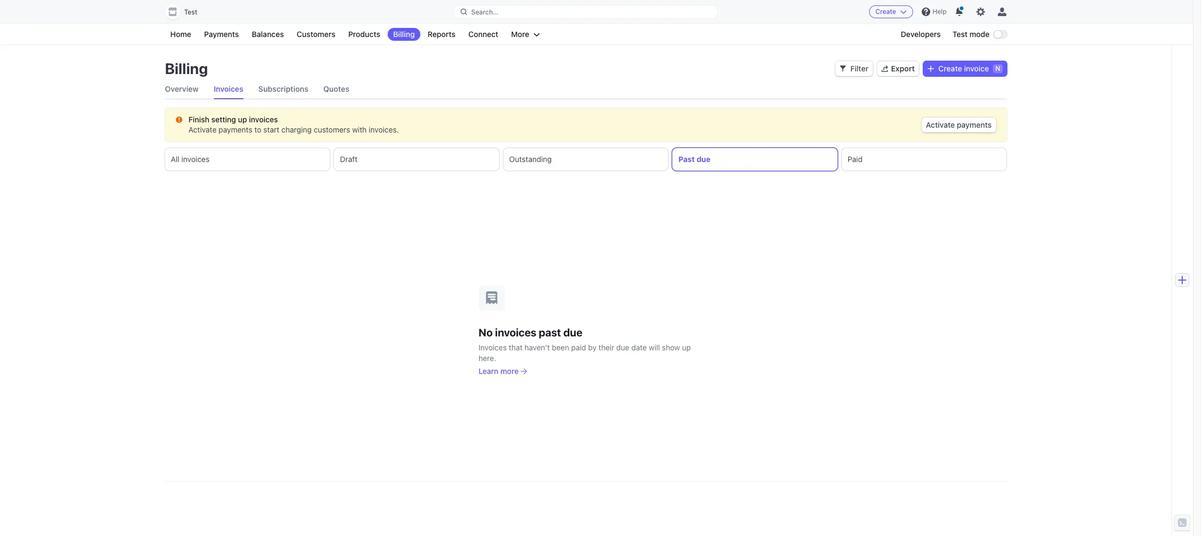 Task type: vqa. For each thing, say whether or not it's contained in the screenshot.
right Activate
yes



Task type: locate. For each thing, give the bounding box(es) containing it.
0 horizontal spatial test
[[184, 8, 197, 16]]

will
[[649, 343, 660, 352]]

test for test mode
[[953, 30, 968, 39]]

1 vertical spatial test
[[953, 30, 968, 39]]

outstanding
[[510, 155, 552, 164]]

haven't
[[525, 343, 550, 352]]

due right past
[[697, 155, 711, 164]]

all
[[171, 155, 180, 164]]

0 vertical spatial tab list
[[165, 79, 1007, 99]]

2 tab list from the top
[[165, 148, 1007, 171]]

overview link
[[165, 79, 199, 99]]

developers
[[901, 30, 941, 39]]

all invoices
[[171, 155, 210, 164]]

customers link
[[292, 28, 341, 41]]

payments
[[204, 30, 239, 39]]

to
[[255, 125, 262, 134]]

create left the invoice
[[939, 64, 963, 73]]

0 vertical spatial up
[[238, 115, 247, 124]]

1 vertical spatial billing
[[165, 60, 208, 77]]

activate
[[927, 120, 956, 129], [189, 125, 217, 134]]

up right setting
[[238, 115, 247, 124]]

n
[[996, 64, 1001, 72]]

Search… text field
[[454, 5, 718, 19]]

1 vertical spatial invoices
[[182, 155, 210, 164]]

svg image left finish
[[176, 116, 182, 123]]

svg image right export
[[928, 65, 935, 72]]

1 horizontal spatial test
[[953, 30, 968, 39]]

2 horizontal spatial svg image
[[928, 65, 935, 72]]

svg image left filter
[[840, 65, 847, 72]]

start
[[264, 125, 280, 134]]

Search… search field
[[454, 5, 718, 19]]

0 horizontal spatial billing
[[165, 60, 208, 77]]

0 vertical spatial invoices
[[249, 115, 278, 124]]

invoices for all invoices
[[182, 155, 210, 164]]

2 horizontal spatial due
[[697, 155, 711, 164]]

svg image inside the filter popup button
[[840, 65, 847, 72]]

1 horizontal spatial invoices
[[479, 343, 507, 352]]

paid
[[848, 155, 863, 164]]

with
[[352, 125, 367, 134]]

export
[[892, 64, 915, 73]]

up right show
[[683, 343, 691, 352]]

due inside invoices that haven't been paid by their due date will show up here.
[[617, 343, 630, 352]]

invoices up that at the left bottom of page
[[495, 326, 537, 338]]

create button
[[870, 5, 914, 18]]

0 horizontal spatial activate
[[189, 125, 217, 134]]

test
[[184, 8, 197, 16], [953, 30, 968, 39]]

subscriptions link
[[259, 79, 309, 99]]

tab list
[[165, 79, 1007, 99], [165, 148, 1007, 171]]

create up "developers" link
[[876, 8, 897, 16]]

finish
[[189, 115, 210, 124]]

1 horizontal spatial billing
[[393, 30, 415, 39]]

svg image
[[840, 65, 847, 72], [928, 65, 935, 72], [176, 116, 182, 123]]

date
[[632, 343, 647, 352]]

activate payments link
[[922, 118, 997, 133]]

past due button
[[673, 148, 838, 171]]

1 vertical spatial up
[[683, 343, 691, 352]]

0 vertical spatial test
[[184, 8, 197, 16]]

test up home
[[184, 8, 197, 16]]

0 vertical spatial billing
[[393, 30, 415, 39]]

that
[[509, 343, 523, 352]]

due left date
[[617, 343, 630, 352]]

1 horizontal spatial due
[[617, 343, 630, 352]]

invoices up setting
[[214, 84, 244, 93]]

invoices inside button
[[182, 155, 210, 164]]

no
[[479, 326, 493, 338]]

invoices for invoices that haven't been paid by their due date will show up here.
[[479, 343, 507, 352]]

create inside 'button'
[[876, 8, 897, 16]]

1 horizontal spatial invoices
[[249, 115, 278, 124]]

0 horizontal spatial up
[[238, 115, 247, 124]]

0 horizontal spatial invoices
[[182, 155, 210, 164]]

invoices
[[214, 84, 244, 93], [479, 343, 507, 352]]

quotes link
[[324, 79, 350, 99]]

test inside button
[[184, 8, 197, 16]]

billing
[[393, 30, 415, 39], [165, 60, 208, 77]]

1 vertical spatial create
[[939, 64, 963, 73]]

more
[[501, 366, 519, 375]]

1 horizontal spatial payments
[[958, 120, 992, 129]]

products link
[[343, 28, 386, 41]]

up inside invoices that haven't been paid by their due date will show up here.
[[683, 343, 691, 352]]

create invoice
[[939, 64, 990, 73]]

past
[[539, 326, 561, 338]]

help button
[[918, 3, 952, 20]]

due
[[697, 155, 711, 164], [564, 326, 583, 338], [617, 343, 630, 352]]

learn more
[[479, 366, 519, 375]]

invoice
[[965, 64, 990, 73]]

outstanding button
[[504, 148, 669, 171]]

invoices right all
[[182, 155, 210, 164]]

invoices for no invoices past due
[[495, 326, 537, 338]]

create
[[876, 8, 897, 16], [939, 64, 963, 73]]

billing up the overview
[[165, 60, 208, 77]]

more
[[512, 30, 530, 39]]

create for create
[[876, 8, 897, 16]]

no invoices past due
[[479, 326, 583, 338]]

charging
[[282, 125, 312, 134]]

up
[[238, 115, 247, 124], [683, 343, 691, 352]]

balances link
[[247, 28, 289, 41]]

0 horizontal spatial create
[[876, 8, 897, 16]]

balances
[[252, 30, 284, 39]]

billing left reports
[[393, 30, 415, 39]]

payments
[[958, 120, 992, 129], [219, 125, 253, 134]]

mode
[[970, 30, 990, 39]]

0 horizontal spatial payments
[[219, 125, 253, 134]]

0 vertical spatial invoices
[[214, 84, 244, 93]]

0 horizontal spatial invoices
[[214, 84, 244, 93]]

reports
[[428, 30, 456, 39]]

customers
[[297, 30, 336, 39]]

invoices inside invoices that haven't been paid by their due date will show up here.
[[479, 343, 507, 352]]

1 horizontal spatial create
[[939, 64, 963, 73]]

0 vertical spatial due
[[697, 155, 711, 164]]

invoices up to
[[249, 115, 278, 124]]

1 tab list from the top
[[165, 79, 1007, 99]]

0 horizontal spatial due
[[564, 326, 583, 338]]

due up paid
[[564, 326, 583, 338]]

1 horizontal spatial svg image
[[840, 65, 847, 72]]

activate down finish
[[189, 125, 217, 134]]

1 vertical spatial invoices
[[479, 343, 507, 352]]

past due
[[679, 155, 711, 164]]

2 vertical spatial due
[[617, 343, 630, 352]]

more button
[[506, 28, 546, 41]]

create for create invoice
[[939, 64, 963, 73]]

1 horizontal spatial activate
[[927, 120, 956, 129]]

by
[[589, 343, 597, 352]]

billing link
[[388, 28, 420, 41]]

learn more link
[[479, 366, 528, 376]]

2 horizontal spatial invoices
[[495, 326, 537, 338]]

test button
[[165, 4, 208, 19]]

invoices
[[249, 115, 278, 124], [182, 155, 210, 164], [495, 326, 537, 338]]

activate up "paid" button
[[927, 120, 956, 129]]

draft button
[[334, 148, 499, 171]]

reports link
[[423, 28, 461, 41]]

invoices up here.
[[479, 343, 507, 352]]

export button
[[878, 61, 920, 76]]

test left mode
[[953, 30, 968, 39]]

1 vertical spatial tab list
[[165, 148, 1007, 171]]

1 horizontal spatial up
[[683, 343, 691, 352]]

0 vertical spatial create
[[876, 8, 897, 16]]

2 vertical spatial invoices
[[495, 326, 537, 338]]

1 vertical spatial due
[[564, 326, 583, 338]]



Task type: describe. For each thing, give the bounding box(es) containing it.
here.
[[479, 353, 496, 362]]

test for test
[[184, 8, 197, 16]]

up inside finish setting up invoices activate payments to start charging customers with invoices.
[[238, 115, 247, 124]]

invoices.
[[369, 125, 399, 134]]

invoices link
[[214, 79, 244, 99]]

tab list containing overview
[[165, 79, 1007, 99]]

paid
[[572, 343, 587, 352]]

finish setting up invoices activate payments to start charging customers with invoices.
[[189, 115, 399, 134]]

invoices for invoices
[[214, 84, 244, 93]]

connect link
[[463, 28, 504, 41]]

filter
[[851, 64, 869, 73]]

their
[[599, 343, 615, 352]]

due inside button
[[697, 155, 711, 164]]

invoices that haven't been paid by their due date will show up here.
[[479, 343, 691, 362]]

test mode
[[953, 30, 990, 39]]

been
[[552, 343, 570, 352]]

payments link
[[199, 28, 244, 41]]

invoices inside finish setting up invoices activate payments to start charging customers with invoices.
[[249, 115, 278, 124]]

activate inside finish setting up invoices activate payments to start charging customers with invoices.
[[189, 125, 217, 134]]

past
[[679, 155, 695, 164]]

filter button
[[836, 61, 873, 76]]

learn
[[479, 366, 499, 375]]

0 horizontal spatial svg image
[[176, 116, 182, 123]]

connect
[[469, 30, 499, 39]]

developers link
[[896, 28, 947, 41]]

home link
[[165, 28, 197, 41]]

payments inside finish setting up invoices activate payments to start charging customers with invoices.
[[219, 125, 253, 134]]

subscriptions
[[259, 84, 309, 93]]

activate payments
[[927, 120, 992, 129]]

draft
[[340, 155, 358, 164]]

search…
[[472, 8, 499, 16]]

setting
[[211, 115, 236, 124]]

paid button
[[842, 148, 1007, 171]]

notifications image
[[956, 8, 964, 16]]

all invoices button
[[165, 148, 330, 171]]

show
[[662, 343, 681, 352]]

overview
[[165, 84, 199, 93]]

tab list containing all invoices
[[165, 148, 1007, 171]]

home
[[170, 30, 191, 39]]

help
[[933, 8, 947, 16]]

quotes
[[324, 84, 350, 93]]

products
[[348, 30, 381, 39]]

customers
[[314, 125, 350, 134]]



